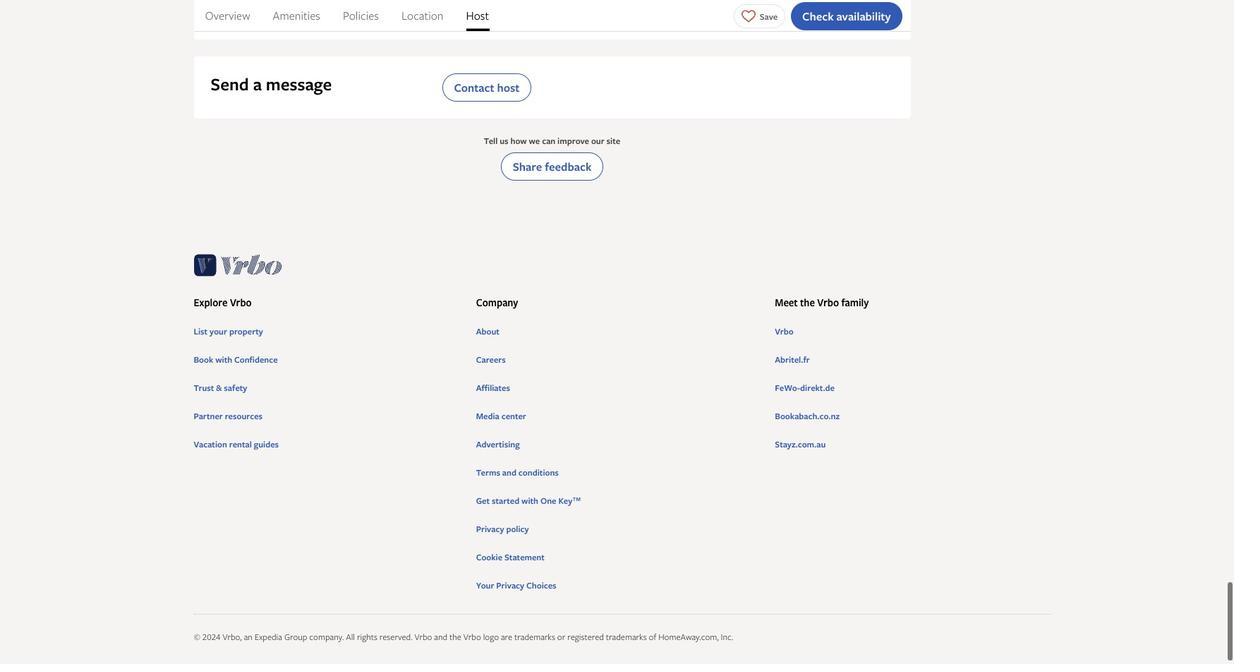 Task type: locate. For each thing, give the bounding box(es) containing it.
and right "reserved."
[[434, 631, 448, 643]]

group
[[284, 631, 307, 643]]

vrbo left logo
[[464, 631, 481, 643]]

feedback
[[545, 158, 592, 174]]

vrbo link
[[775, 325, 1052, 337]]

expedia
[[255, 631, 282, 643]]

affiliates
[[476, 382, 510, 394]]

inc.
[[721, 631, 734, 643]]

your privacy choices link
[[476, 579, 764, 591]]

1 vertical spatial and
[[434, 631, 448, 643]]

the right meet
[[800, 295, 815, 309]]

your
[[476, 579, 494, 591]]

0 vertical spatial privacy
[[476, 523, 504, 535]]

meet the vrbo family
[[775, 295, 869, 309]]

© 2024 vrbo, an expedia group company. all rights reserved. vrbo and the vrbo logo are trademarks or registered trademarks of homeaway.com, inc.
[[194, 631, 734, 643]]

list containing list your property
[[194, 320, 465, 450]]

we
[[529, 134, 540, 146]]

about link
[[476, 325, 764, 337]]

1 horizontal spatial the
[[800, 295, 815, 309]]

with left one
[[522, 494, 539, 506]]

book with confidence link
[[194, 353, 465, 365]]

list for explore vrbo
[[194, 320, 465, 450]]

vacation rental guides
[[194, 438, 279, 450]]

explore
[[194, 295, 228, 309]]

list containing explore vrbo
[[194, 245, 1052, 597]]

trademarks left or at the bottom left of page
[[515, 631, 555, 643]]

privacy right your
[[496, 579, 525, 591]]

guides
[[254, 438, 279, 450]]

us
[[500, 134, 509, 146]]

are
[[501, 631, 513, 643]]

vrbo up property
[[230, 295, 252, 309]]

list containing about
[[476, 320, 764, 591]]

1 horizontal spatial and
[[502, 466, 517, 478]]

save
[[760, 10, 778, 22]]

family
[[842, 295, 869, 309]]

a
[[253, 72, 262, 96]]

check
[[803, 8, 834, 24]]

the inside list item
[[800, 295, 815, 309]]

company list item
[[476, 290, 764, 591]]

host
[[466, 8, 489, 23]]

the left logo
[[450, 631, 462, 643]]

vrbo,
[[223, 631, 242, 643]]

trademarks left of
[[606, 631, 647, 643]]

with inside "explore vrbo" list item
[[215, 353, 232, 365]]

1 vertical spatial with
[[522, 494, 539, 506]]

with
[[215, 353, 232, 365], [522, 494, 539, 506]]

registered
[[568, 631, 604, 643]]

host link
[[466, 0, 489, 31]]

0 vertical spatial with
[[215, 353, 232, 365]]

&
[[216, 382, 222, 394]]

your
[[210, 325, 227, 337]]

rights
[[357, 631, 378, 643]]

and
[[502, 466, 517, 478], [434, 631, 448, 643]]

contact host
[[454, 79, 520, 95]]

message
[[266, 72, 332, 96]]

trust
[[194, 382, 214, 394]]

your privacy choices
[[476, 579, 557, 591]]

with inside "company" list item
[[522, 494, 539, 506]]

0 horizontal spatial with
[[215, 353, 232, 365]]

media
[[476, 410, 500, 422]]

conditions
[[519, 466, 559, 478]]

how
[[511, 134, 527, 146]]

and right terms
[[502, 466, 517, 478]]

tell us how we can improve our site
[[484, 134, 621, 146]]

terms and conditions
[[476, 466, 559, 478]]

0 horizontal spatial and
[[434, 631, 448, 643]]

0 horizontal spatial trademarks
[[515, 631, 555, 643]]

company.
[[309, 631, 344, 643]]

1 vertical spatial the
[[450, 631, 462, 643]]

of
[[649, 631, 657, 643]]

check availability
[[803, 8, 891, 24]]

0 vertical spatial and
[[502, 466, 517, 478]]

cookie
[[476, 551, 503, 563]]

confidence
[[234, 353, 278, 365]]

list
[[194, 0, 911, 31], [194, 245, 1052, 597], [194, 320, 465, 450], [476, 320, 764, 591], [775, 320, 1052, 450]]

1 horizontal spatial with
[[522, 494, 539, 506]]

list containing overview
[[194, 0, 911, 31]]

2 trademarks from the left
[[606, 631, 647, 643]]

privacy left policy
[[476, 523, 504, 535]]

media center link
[[476, 410, 764, 422]]

vrbo
[[230, 295, 252, 309], [818, 295, 839, 309], [775, 325, 794, 337], [415, 631, 432, 643], [464, 631, 481, 643]]

0 vertical spatial the
[[800, 295, 815, 309]]

availability
[[837, 8, 891, 24]]

homeaway.com,
[[659, 631, 719, 643]]

terms
[[476, 466, 500, 478]]

with right 'book' at bottom
[[215, 353, 232, 365]]

fewo-direkt.de link
[[775, 382, 1052, 394]]

list your property link
[[194, 325, 465, 337]]

direkt.de
[[800, 382, 835, 394]]

trademarks
[[515, 631, 555, 643], [606, 631, 647, 643]]

privacy
[[476, 523, 504, 535], [496, 579, 525, 591]]

list containing vrbo
[[775, 320, 1052, 450]]

our
[[591, 134, 605, 146]]

contact
[[454, 79, 495, 95]]

statement
[[505, 551, 545, 563]]

careers link
[[476, 353, 764, 365]]

improve
[[558, 134, 589, 146]]

advertising link
[[476, 438, 764, 450]]

1 horizontal spatial trademarks
[[606, 631, 647, 643]]

partner
[[194, 410, 223, 422]]



Task type: vqa. For each thing, say whether or not it's contained in the screenshot.
Download the app button icon
no



Task type: describe. For each thing, give the bounding box(es) containing it.
share
[[513, 158, 542, 174]]

key™
[[559, 494, 581, 506]]

terms and conditions link
[[476, 466, 764, 478]]

1 vertical spatial privacy
[[496, 579, 525, 591]]

vrbo down meet
[[775, 325, 794, 337]]

all
[[346, 631, 355, 643]]

amenities link
[[273, 0, 320, 31]]

careers
[[476, 353, 506, 365]]

logo
[[483, 631, 499, 643]]

2024
[[202, 631, 221, 643]]

cookie statement link
[[476, 551, 764, 563]]

tell
[[484, 134, 498, 146]]

media center
[[476, 410, 526, 422]]

and inside "company" list item
[[502, 466, 517, 478]]

vrbo image
[[194, 251, 282, 279]]

center
[[502, 410, 526, 422]]

policies link
[[343, 0, 379, 31]]

bookabach.co.nz
[[775, 410, 840, 422]]

privacy policy
[[476, 523, 529, 535]]

save button
[[734, 4, 786, 28]]

list for meet the vrbo family
[[775, 320, 1052, 450]]

amenities
[[273, 8, 320, 23]]

meet the vrbo family list item
[[775, 290, 1052, 450]]

safety
[[224, 382, 247, 394]]

check availability button
[[791, 2, 902, 30]]

location
[[402, 8, 444, 23]]

abritel.fr link
[[775, 353, 1052, 365]]

overview
[[205, 8, 250, 23]]

an
[[244, 631, 253, 643]]

vrbo left family on the top right of the page
[[818, 295, 839, 309]]

overview link
[[205, 0, 250, 31]]

list
[[194, 325, 208, 337]]

fewo-
[[775, 382, 800, 394]]

can
[[542, 134, 556, 146]]

stayz.com.au
[[775, 438, 826, 450]]

property
[[229, 325, 263, 337]]

rental
[[229, 438, 252, 450]]

vacation
[[194, 438, 227, 450]]

send a message
[[211, 72, 332, 96]]

send
[[211, 72, 249, 96]]

contact host link
[[442, 73, 532, 101]]

cookie statement
[[476, 551, 545, 563]]

location link
[[402, 0, 444, 31]]

partner resources link
[[194, 410, 465, 422]]

vacation rental guides link
[[194, 438, 465, 450]]

or
[[558, 631, 566, 643]]

1 trademarks from the left
[[515, 631, 555, 643]]

meet
[[775, 295, 798, 309]]

vrbo right "reserved."
[[415, 631, 432, 643]]

share feedback link
[[501, 152, 604, 180]]

vrbo inside list item
[[230, 295, 252, 309]]

explore vrbo list item
[[194, 290, 465, 450]]

abritel.fr
[[775, 353, 810, 365]]

list for company
[[476, 320, 764, 591]]

bookabach.co.nz link
[[775, 410, 1052, 422]]

0 horizontal spatial the
[[450, 631, 462, 643]]

stayz.com.au link
[[775, 438, 1052, 450]]

started
[[492, 494, 520, 506]]

get started with one key™
[[476, 494, 581, 506]]

site
[[607, 134, 621, 146]]

explore vrbo
[[194, 295, 252, 309]]

get started with one key™ link
[[476, 494, 764, 506]]

privacy policy link
[[476, 523, 764, 535]]

affiliates link
[[476, 382, 764, 394]]

host profile image image
[[849, 0, 894, 22]]

share feedback
[[513, 158, 592, 174]]

trust & safety
[[194, 382, 247, 394]]

about
[[476, 325, 500, 337]]

resources
[[225, 410, 263, 422]]

book with confidence
[[194, 353, 278, 365]]

choices
[[527, 579, 557, 591]]

©
[[194, 631, 200, 643]]

list your property
[[194, 325, 263, 337]]

advertising
[[476, 438, 520, 450]]

company
[[476, 295, 518, 309]]

host
[[497, 79, 520, 95]]

get
[[476, 494, 490, 506]]

book
[[194, 353, 213, 365]]

one
[[541, 494, 557, 506]]



